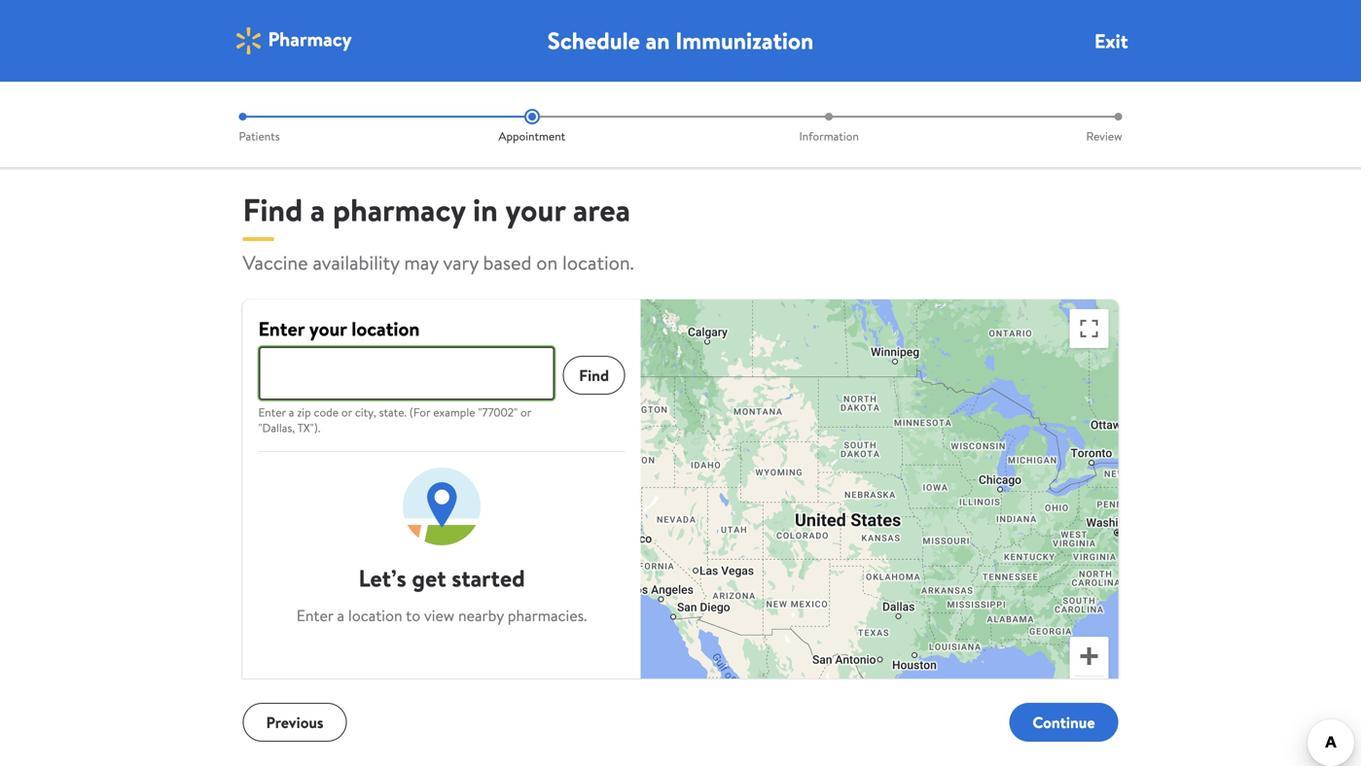 Task type: vqa. For each thing, say whether or not it's contained in the screenshot.
I associated with don't
no



Task type: describe. For each thing, give the bounding box(es) containing it.
information list item
[[681, 109, 978, 145]]

let's get started
[[359, 563, 525, 595]]

pharmacies.
[[508, 605, 587, 627]]

review list item
[[978, 109, 1127, 145]]

Enter a zip code or city, state. (For example "77002" or "Dallas, TX"). text field
[[258, 346, 555, 401]]

enter your location element
[[258, 346, 555, 437]]

vaccine
[[243, 249, 308, 276]]

enter for enter a zip code or city, state. (for example "77002" or "dallas, tx").
[[258, 404, 286, 421]]

area
[[573, 188, 631, 232]]

"dallas,
[[258, 420, 295, 437]]

pharmacy
[[268, 25, 352, 53]]

enter a location to view nearby pharmacies.
[[297, 605, 587, 627]]

list containing patients
[[235, 109, 1127, 145]]

based
[[483, 249, 532, 276]]

state.
[[379, 404, 407, 421]]

location for a
[[348, 605, 403, 627]]

previous
[[266, 712, 324, 734]]

code
[[314, 404, 339, 421]]

schedule
[[548, 24, 640, 57]]

vaccine availability may vary based on location.
[[243, 249, 634, 276]]

location.
[[563, 249, 634, 276]]

patients list item
[[235, 109, 384, 145]]

view
[[424, 605, 455, 627]]

map region
[[641, 300, 1119, 740]]

continue button
[[1010, 704, 1119, 743]]

continue
[[1033, 712, 1095, 734]]

find a pharmacy in your area
[[243, 188, 631, 232]]

let's
[[359, 563, 406, 595]]

on
[[537, 249, 558, 276]]

appointment
[[499, 128, 566, 145]]

may
[[404, 249, 439, 276]]

pharmacy button
[[233, 25, 352, 56]]

enter for enter a location to view nearby pharmacies.
[[297, 605, 334, 627]]

find button
[[563, 356, 625, 395]]

started
[[452, 563, 525, 595]]



Task type: locate. For each thing, give the bounding box(es) containing it.
availability
[[313, 249, 400, 276]]

or right the "77002"
[[521, 404, 531, 421]]

2 horizontal spatial a
[[337, 605, 345, 627]]

find inside button
[[579, 365, 609, 386]]

find for find
[[579, 365, 609, 386]]

1 vertical spatial a
[[289, 404, 294, 421]]

2 vertical spatial enter
[[297, 605, 334, 627]]

0 horizontal spatial or
[[342, 404, 352, 421]]

your right the in
[[506, 188, 566, 232]]

example
[[433, 404, 475, 421]]

1 vertical spatial find
[[579, 365, 609, 386]]

a for location
[[337, 605, 345, 627]]

to
[[406, 605, 421, 627]]

find for find a pharmacy in your area
[[243, 188, 303, 232]]

2 or from the left
[[521, 404, 531, 421]]

1 horizontal spatial a
[[310, 188, 325, 232]]

0 horizontal spatial a
[[289, 404, 294, 421]]

0 vertical spatial find
[[243, 188, 303, 232]]

location for your
[[352, 315, 420, 343]]

patients
[[239, 128, 280, 145]]

vary
[[443, 249, 479, 276]]

nearby
[[458, 605, 504, 627]]

enter for enter your location
[[258, 315, 305, 343]]

enter a zip code or city, state. (for example "77002" or "dallas, tx").
[[258, 404, 531, 437]]

in
[[473, 188, 498, 232]]

tx").
[[298, 420, 320, 437]]

your down availability
[[309, 315, 347, 343]]

pharmacy
[[333, 188, 466, 232]]

0 vertical spatial your
[[506, 188, 566, 232]]

find
[[243, 188, 303, 232], [579, 365, 609, 386]]

zip
[[297, 404, 311, 421]]

a for pharmacy
[[310, 188, 325, 232]]

(for
[[410, 404, 431, 421]]

0 horizontal spatial find
[[243, 188, 303, 232]]

a for zip
[[289, 404, 294, 421]]

exit
[[1095, 27, 1129, 55]]

enter your location
[[258, 315, 420, 343]]

list
[[235, 109, 1127, 145]]

0 vertical spatial a
[[310, 188, 325, 232]]

a left to
[[337, 605, 345, 627]]

a inside 'enter a zip code or city, state. (for example "77002" or "dallas, tx").'
[[289, 404, 294, 421]]

2 vertical spatial a
[[337, 605, 345, 627]]

exit button
[[1095, 27, 1129, 55]]

1 horizontal spatial find
[[579, 365, 609, 386]]

a left zip
[[289, 404, 294, 421]]

a
[[310, 188, 325, 232], [289, 404, 294, 421], [337, 605, 345, 627]]

information
[[800, 128, 859, 145]]

0 vertical spatial location
[[352, 315, 420, 343]]

schedule an immunization
[[548, 24, 814, 57]]

0 horizontal spatial your
[[309, 315, 347, 343]]

immunization
[[676, 24, 814, 57]]

0 vertical spatial enter
[[258, 315, 305, 343]]

or left city,
[[342, 404, 352, 421]]

1 or from the left
[[342, 404, 352, 421]]

1 vertical spatial location
[[348, 605, 403, 627]]

location up enter a zip code or city, state. (for example "77002" or "dallas, tx"). text box
[[352, 315, 420, 343]]

enter inside 'enter a zip code or city, state. (for example "77002" or "dallas, tx").'
[[258, 404, 286, 421]]

get
[[412, 563, 446, 595]]

1 horizontal spatial your
[[506, 188, 566, 232]]

city,
[[355, 404, 376, 421]]

review
[[1087, 128, 1123, 145]]

previous button
[[243, 704, 347, 743]]

appointment list item
[[384, 109, 681, 145]]

or
[[342, 404, 352, 421], [521, 404, 531, 421]]

your
[[506, 188, 566, 232], [309, 315, 347, 343]]

1 vertical spatial your
[[309, 315, 347, 343]]

"77002"
[[478, 404, 518, 421]]

enter
[[258, 315, 305, 343], [258, 404, 286, 421], [297, 605, 334, 627]]

1 horizontal spatial or
[[521, 404, 531, 421]]

location left to
[[348, 605, 403, 627]]

location
[[352, 315, 420, 343], [348, 605, 403, 627]]

a up availability
[[310, 188, 325, 232]]

an
[[646, 24, 670, 57]]

1 vertical spatial enter
[[258, 404, 286, 421]]



